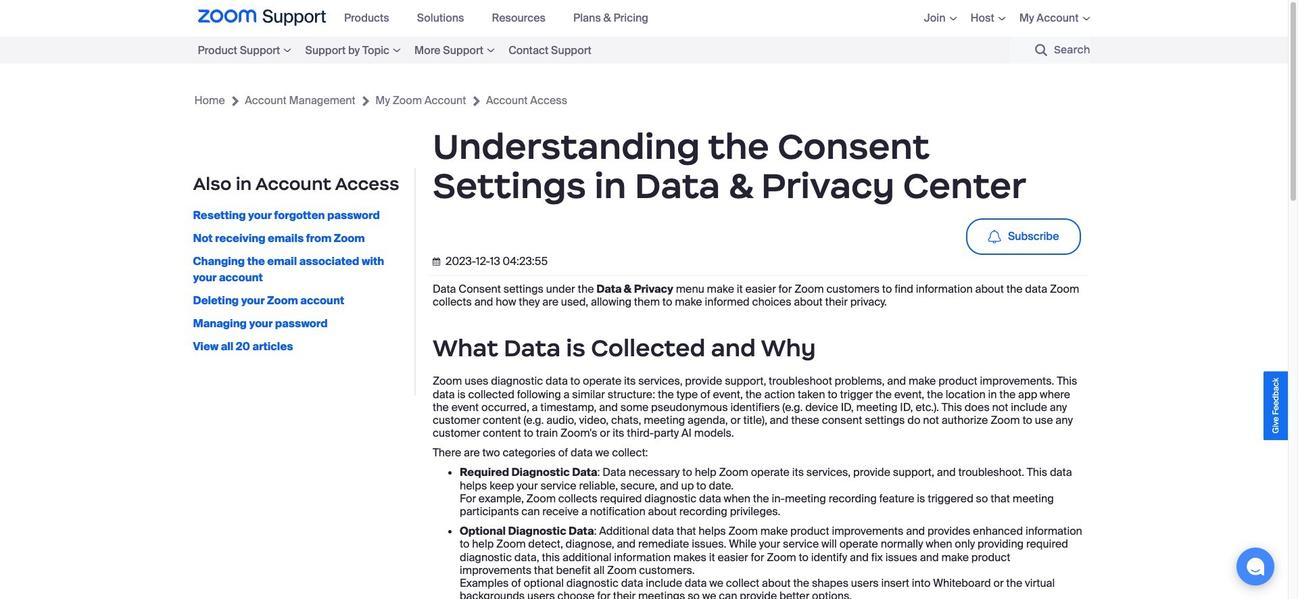 Task type: vqa. For each thing, say whether or not it's contained in the screenshot.
the Open chat icon
yes



Task type: describe. For each thing, give the bounding box(es) containing it.
open chat image
[[1246, 557, 1265, 576]]



Task type: locate. For each thing, give the bounding box(es) containing it.
main content
[[0, 64, 1288, 599]]

search image
[[1035, 44, 1048, 56]]

search image
[[1035, 44, 1048, 56]]

menu bar
[[336, 0, 668, 37], [904, 0, 1090, 37], [198, 37, 639, 64]]

calendar image
[[433, 258, 443, 266]]

zoom support image
[[198, 9, 326, 27]]



